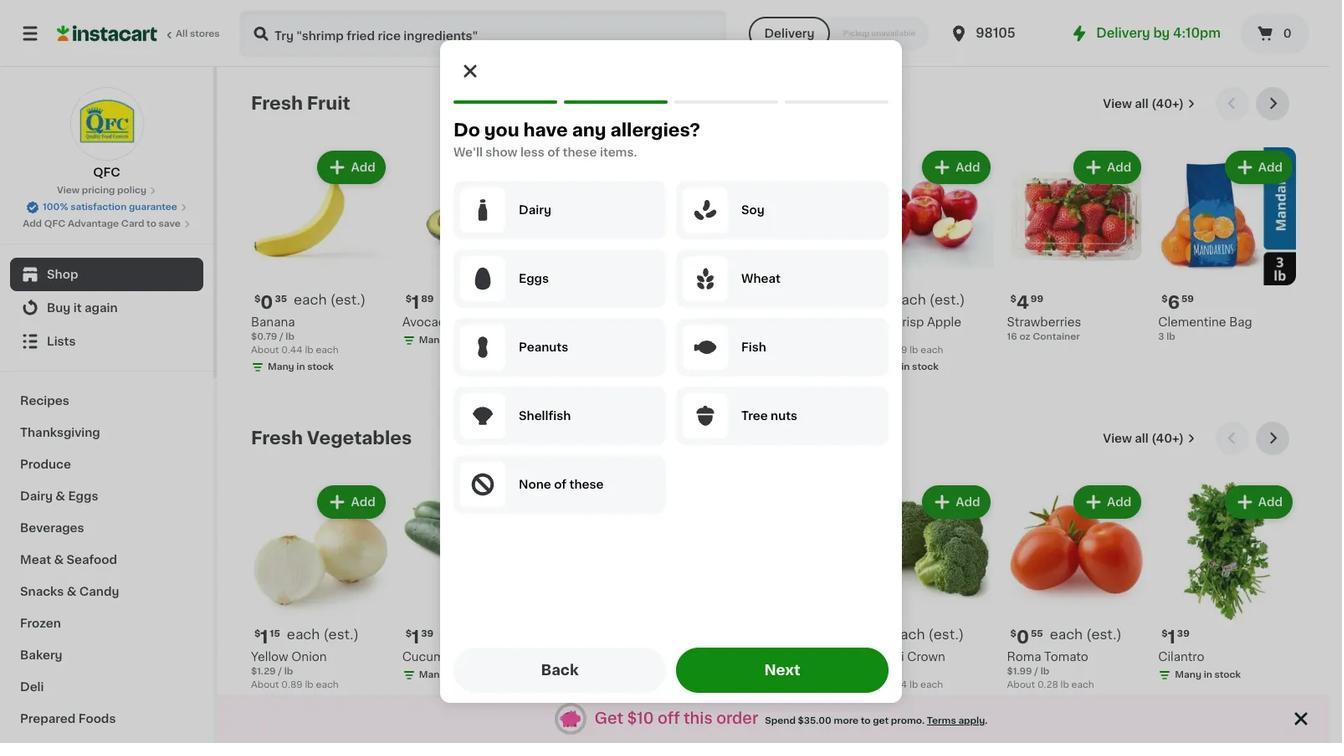 Task type: describe. For each thing, give the bounding box(es) containing it.
1 left 89
[[412, 294, 420, 311]]

many in stock down 0.44
[[268, 362, 334, 371]]

this
[[684, 711, 713, 726]]

0.89
[[282, 680, 303, 689]]

apple
[[927, 316, 962, 328]]

add for yellow onion
[[351, 496, 376, 508]]

sponsored badge image
[[705, 717, 756, 726]]

98105 button
[[949, 10, 1050, 57]]

lb up 0.28
[[1041, 667, 1050, 676]]

lb right the 0.59
[[910, 345, 919, 355]]

advantage
[[68, 219, 119, 229]]

view all (40+) for 1
[[1103, 433, 1184, 444]]

0 inside button
[[1284, 28, 1292, 39]]

add qfc advantage card to save
[[23, 219, 181, 229]]

container
[[1033, 332, 1080, 341]]

get
[[873, 716, 889, 725]]

$1.91 each (estimated) element
[[856, 627, 994, 648]]

service type group
[[749, 17, 929, 50]]

shellfish
[[519, 410, 571, 422]]

policy
[[117, 186, 147, 195]]

shop
[[47, 269, 78, 280]]

foods
[[78, 713, 116, 725]]

tree
[[742, 410, 768, 422]]

soy
[[742, 204, 765, 216]]

6
[[1168, 294, 1180, 311]]

buy it again link
[[10, 291, 203, 325]]

1 left 75
[[866, 294, 873, 311]]

apply
[[959, 716, 985, 725]]

$ 4 99
[[1011, 294, 1044, 311]]

broccoli crown $2.99 / lb about 0.64 lb each
[[856, 651, 946, 689]]

add for cilantro
[[1259, 496, 1283, 508]]

in down 0.44
[[297, 362, 305, 371]]

back button
[[454, 648, 666, 693]]

product group containing 17
[[705, 482, 843, 730]]

in inside honeycrisp apple $2.99 / lb about 0.59 lb each many in stock
[[902, 362, 910, 371]]

spend
[[765, 716, 796, 725]]

add button for honeycrisp apple
[[924, 152, 989, 182]]

produce
[[20, 459, 71, 470]]

lb right 0.64
[[910, 680, 918, 689]]

clementine
[[1159, 316, 1227, 328]]

back
[[541, 664, 579, 677]]

add button for strawberries
[[1076, 152, 1140, 182]]

& for snacks
[[67, 586, 76, 598]]

fresh for fresh fruit
[[251, 95, 303, 112]]

many down 0.44
[[268, 362, 294, 371]]

add for honeycrisp apple
[[956, 162, 981, 173]]

bakery link
[[10, 639, 203, 671]]

qfc logo image
[[70, 87, 144, 161]]

cheese
[[705, 668, 750, 679]]

limes
[[705, 316, 740, 328]]

dairy & eggs link
[[10, 480, 203, 512]]

lb right 0.28
[[1061, 680, 1070, 689]]

$0.99 per pound element
[[554, 292, 692, 314]]

wheat
[[742, 273, 781, 285]]

18
[[705, 684, 715, 693]]

view all (40+) button for 1
[[1097, 422, 1203, 455]]

view pricing policy
[[57, 186, 147, 195]]

many in stock down cilantro
[[1175, 670, 1241, 679]]

$ for strawberries
[[1011, 294, 1017, 304]]

thanksgiving link
[[10, 417, 203, 449]]

many down the 0.89
[[268, 697, 294, 706]]

1 vertical spatial eggs
[[68, 491, 98, 502]]

you
[[484, 121, 519, 139]]

honeycrisp apple $2.99 / lb about 0.59 lb each many in stock
[[856, 316, 962, 371]]

1 vertical spatial of
[[554, 479, 567, 491]]

many down 0.28
[[1024, 697, 1051, 706]]

add for strawberries
[[1107, 162, 1132, 173]]

lb right 0.44
[[305, 345, 314, 355]]

snacks & candy
[[20, 586, 119, 598]]

0 for $ 0 79
[[714, 294, 727, 311]]

each (est.) for banana
[[294, 293, 366, 306]]

1 up broccoli
[[866, 628, 873, 646]]

delivery by 4:10pm link
[[1070, 23, 1221, 44]]

organic
[[554, 316, 600, 328]]

lists link
[[10, 325, 203, 358]]

35
[[275, 294, 287, 304]]

each up crown
[[892, 628, 925, 641]]

4:10pm
[[1173, 27, 1221, 39]]

in down cucumber
[[448, 670, 456, 679]]

add your shopping preferences element
[[440, 40, 902, 703]]

snacks & candy link
[[10, 576, 203, 608]]

tree nuts
[[742, 410, 798, 422]]

in down the avocado
[[448, 335, 456, 345]]

fresh fruit
[[251, 95, 350, 112]]

lb right the 0.89
[[305, 680, 314, 689]]

corn
[[792, 668, 821, 679]]

(est.) for honeycrisp apple
[[930, 293, 965, 306]]

16
[[1007, 332, 1018, 341]]

each (est.) for roma tomato
[[1050, 628, 1122, 641]]

avocado
[[402, 316, 454, 328]]

1 vertical spatial these
[[570, 479, 604, 491]]

1 vertical spatial view
[[57, 186, 80, 195]]

many in stock up get
[[570, 700, 636, 710]]

thanksgiving
[[20, 427, 100, 439]]

add button for yellow onion
[[319, 487, 384, 517]]

do
[[454, 121, 480, 139]]

qfc link
[[70, 87, 144, 181]]

each right 75
[[893, 293, 926, 306]]

55
[[1031, 629, 1043, 638]]

lb up the 0.89
[[284, 667, 293, 676]]

many up order
[[722, 700, 748, 710]]

street
[[753, 668, 789, 679]]

none
[[519, 479, 551, 491]]

add qfc advantage card to save link
[[23, 218, 191, 231]]

$ inside $ 0 55
[[1011, 629, 1017, 638]]

banana $0.79 / lb about 0.44 lb each
[[251, 316, 339, 355]]

in down 0.28
[[1053, 697, 1061, 706]]

dairy for dairy
[[519, 204, 552, 216]]

handmade
[[767, 651, 832, 663]]

& for dairy
[[55, 491, 65, 502]]

add for banana
[[351, 162, 376, 173]]

add button for green onions (scallions)
[[622, 487, 686, 517]]

many up get
[[873, 697, 899, 706]]

$ 1 89
[[406, 294, 434, 311]]

many in stock down 0.28
[[1024, 697, 1090, 706]]

off
[[658, 711, 680, 726]]

many down cilantro
[[1175, 670, 1202, 679]]

lb up 0.64
[[892, 667, 901, 676]]

lb up 0.44
[[286, 332, 295, 341]]

$0.79
[[251, 332, 277, 341]]

item carousel region containing fresh vegetables
[[251, 422, 1297, 743]]

prepared foods
[[20, 713, 116, 725]]

$ 0 55
[[1011, 628, 1043, 646]]

each up onion
[[287, 628, 320, 641]]

close image
[[1292, 709, 1312, 729]]

fruit
[[307, 95, 350, 112]]

all stores
[[176, 29, 220, 39]]

39 for cucumber
[[421, 629, 434, 638]]

0.64
[[887, 680, 908, 689]]

$ for limes
[[708, 294, 714, 304]]

stores
[[190, 29, 220, 39]]

add for green onions (scallions)
[[654, 496, 678, 508]]

many down the avocado
[[419, 335, 446, 345]]

cilantro
[[1159, 651, 1205, 663]]

fresh for fresh vegetables
[[251, 429, 303, 447]]

0 vertical spatial qfc
[[93, 167, 120, 178]]

$ for cilantro
[[1162, 629, 1168, 638]]

produce link
[[10, 449, 203, 480]]

snacks
[[20, 586, 64, 598]]

/ for 0
[[1035, 667, 1039, 676]]

prepared
[[20, 713, 76, 725]]

items.
[[600, 146, 637, 158]]

add for broccoli crown
[[956, 496, 981, 508]]

beverages
[[20, 522, 84, 534]]

$0.35 each (estimated) element
[[251, 292, 389, 314]]

add for clementine bag
[[1259, 162, 1283, 173]]

deli
[[20, 681, 44, 693]]

product group containing 4
[[1007, 147, 1145, 344]]

promo.
[[891, 716, 925, 725]]

deli link
[[10, 671, 203, 703]]

delivery for delivery
[[765, 28, 815, 39]]

$1.75 each (estimated) element
[[856, 292, 994, 314]]

about for 75
[[856, 345, 884, 355]]

(est.) for roma tomato
[[1087, 628, 1122, 641]]

next button
[[676, 648, 889, 693]]

$1.15 each (estimated) element
[[251, 627, 389, 648]]

meat
[[20, 554, 51, 566]]

about inside the broccoli crown $2.99 / lb about 0.64 lb each
[[856, 680, 884, 689]]

onion
[[291, 651, 327, 663]]



Task type: vqa. For each thing, say whether or not it's contained in the screenshot.
right St
no



Task type: locate. For each thing, give the bounding box(es) containing it.
many in stock up order
[[722, 700, 788, 710]]

98105
[[976, 27, 1016, 39]]

product group containing add
[[554, 482, 692, 715]]

again
[[85, 302, 118, 314]]

dairy down produce
[[20, 491, 53, 502]]

2 $2.99 from the top
[[856, 667, 883, 676]]

add
[[351, 162, 376, 173], [502, 162, 527, 173], [956, 162, 981, 173], [1107, 162, 1132, 173], [1259, 162, 1283, 173], [23, 219, 42, 229], [351, 496, 376, 508], [502, 496, 527, 508], [654, 496, 678, 508], [956, 496, 981, 508], [1107, 496, 1132, 508], [1259, 496, 1283, 508]]

(est.) inside $0.55 each (estimated) element
[[1087, 628, 1122, 641]]

(est.) inside $0.35 each (estimated) element
[[330, 293, 366, 306]]

(40+) for 1
[[1152, 433, 1184, 444]]

0 vertical spatial item carousel region
[[251, 87, 1297, 408]]

about down $1.99
[[1007, 680, 1035, 689]]

oz right 18
[[717, 684, 728, 693]]

each (est.) up crown
[[892, 628, 964, 641]]

many in stock down cucumber
[[419, 670, 485, 679]]

.
[[985, 716, 988, 725]]

1 vertical spatial oz
[[717, 684, 728, 693]]

0.44
[[282, 345, 303, 355]]

1 vertical spatial view all (40+) button
[[1097, 422, 1203, 455]]

/ down honeycrisp
[[886, 332, 890, 341]]

1 39 from the left
[[421, 629, 434, 638]]

oz
[[1020, 332, 1031, 341], [717, 684, 728, 693]]

add for roma tomato
[[1107, 496, 1132, 508]]

1 vertical spatial all
[[1135, 433, 1149, 444]]

bakery
[[20, 650, 62, 661]]

0
[[1284, 28, 1292, 39], [261, 294, 273, 311], [714, 294, 727, 311], [563, 294, 576, 311], [1017, 628, 1030, 646]]

2 fresh from the top
[[251, 429, 303, 447]]

in up order
[[750, 700, 759, 710]]

all for 6
[[1135, 98, 1149, 110]]

1 left 15
[[261, 628, 268, 646]]

2 $ 1 39 from the left
[[1162, 628, 1190, 646]]

39 up cucumber
[[421, 629, 434, 638]]

clementine bag 3 lb
[[1159, 316, 1253, 341]]

1 up cucumber
[[412, 628, 420, 646]]

many down bunch
[[570, 700, 597, 710]]

in down the 0.59
[[902, 362, 910, 371]]

each right 0.44
[[316, 345, 339, 355]]

$ left 89
[[406, 294, 412, 304]]

0 horizontal spatial dairy
[[20, 491, 53, 502]]

$ inside $ 0 79
[[708, 294, 714, 304]]

many in stock down limes
[[722, 335, 788, 345]]

(est.) for yellow onion
[[323, 628, 359, 641]]

$ 1 39 for cucumber
[[406, 628, 434, 646]]

about down $1.29 at the bottom left of the page
[[251, 680, 279, 689]]

delivery for delivery by 4:10pm
[[1097, 27, 1151, 39]]

each inside honeycrisp apple $2.99 / lb about 0.59 lb each many in stock
[[921, 345, 944, 355]]

dairy inside add your shopping preferences element
[[519, 204, 552, 216]]

(est.) up apple
[[930, 293, 965, 306]]

& for meat
[[54, 554, 64, 566]]

1 $2.99 from the top
[[856, 332, 883, 341]]

vegetables
[[307, 429, 412, 447]]

do you have any allergies? we'll show less of these items.
[[454, 121, 701, 158]]

2 item carousel region from the top
[[251, 422, 1297, 743]]

these right the "none"
[[570, 479, 604, 491]]

1 horizontal spatial qfc
[[93, 167, 120, 178]]

2 39 from the left
[[1178, 629, 1190, 638]]

$ left 55
[[1011, 629, 1017, 638]]

1 horizontal spatial banana
[[603, 316, 647, 328]]

1 up cilantro
[[1168, 628, 1176, 646]]

each down apple
[[921, 345, 944, 355]]

(est.) for banana
[[330, 293, 366, 306]]

all stores link
[[57, 10, 221, 57]]

$ left 59
[[1162, 294, 1168, 304]]

1 $ 1 39 from the left
[[406, 628, 434, 646]]

/ inside banana $0.79 / lb about 0.44 lb each
[[279, 332, 283, 341]]

100%
[[43, 203, 68, 212]]

in down the 0.89
[[297, 697, 305, 706]]

stock
[[761, 335, 788, 345], [459, 335, 485, 345], [307, 362, 334, 371], [912, 362, 939, 371], [459, 670, 485, 679], [1215, 670, 1241, 679], [307, 697, 334, 706], [912, 697, 939, 706], [1064, 697, 1090, 706], [761, 700, 788, 710], [610, 700, 636, 710]]

each (est.) inside the $1.15 each (estimated) element
[[287, 628, 359, 641]]

1 (40+) from the top
[[1152, 98, 1184, 110]]

broccoli
[[856, 651, 905, 663]]

$ up cilantro
[[1162, 629, 1168, 638]]

add button for avocado
[[471, 152, 535, 182]]

(est.) inside the $1.15 each (estimated) element
[[323, 628, 359, 641]]

many in stock
[[722, 335, 788, 345], [419, 335, 485, 345], [268, 362, 334, 371], [419, 670, 485, 679], [1175, 670, 1241, 679], [268, 697, 334, 706], [873, 697, 939, 706], [1024, 697, 1090, 706], [722, 700, 788, 710], [570, 700, 636, 710]]

(est.) up banana $0.79 / lb about 0.44 lb each
[[330, 293, 366, 306]]

view for fresh fruit
[[1103, 98, 1132, 110]]

0 vertical spatial fresh
[[251, 95, 303, 112]]

75
[[875, 294, 887, 304]]

delivery
[[1097, 27, 1151, 39], [765, 28, 815, 39]]

many in stock down the avocado
[[419, 335, 485, 345]]

0 horizontal spatial qfc
[[44, 219, 66, 229]]

0 for $ 0 35
[[261, 294, 273, 311]]

(est.) inside $1.75 each (estimated) element
[[930, 293, 965, 306]]

1 vertical spatial (40+)
[[1152, 433, 1184, 444]]

1 banana from the left
[[251, 316, 295, 328]]

each right 35
[[294, 293, 327, 306]]

1 all from the top
[[1135, 98, 1149, 110]]

(est.) for broccoli crown
[[929, 628, 964, 641]]

yellow onion $1.29 / lb about 0.89 lb each
[[251, 651, 339, 689]]

delivery by 4:10pm
[[1097, 27, 1221, 39]]

17 beecher's handmade cheese street corn 18 oz
[[705, 628, 832, 693]]

nuts
[[771, 410, 798, 422]]

3
[[1159, 332, 1165, 341]]

of right less
[[548, 146, 560, 158]]

banana inside banana $0.79 / lb about 0.44 lb each
[[251, 316, 295, 328]]

59
[[1182, 294, 1194, 304]]

/ inside "yellow onion $1.29 / lb about 0.89 lb each"
[[278, 667, 282, 676]]

fresh left fruit
[[251, 95, 303, 112]]

&
[[55, 491, 65, 502], [54, 554, 64, 566], [67, 586, 76, 598]]

tomato
[[1045, 651, 1089, 663]]

each (est.) inside $1.75 each (estimated) element
[[893, 293, 965, 306]]

fresh left 'vegetables'
[[251, 429, 303, 447]]

eggs up 'peanuts'
[[519, 273, 549, 285]]

all
[[176, 29, 188, 39]]

$ 0 35
[[254, 294, 287, 311]]

about
[[251, 345, 279, 355], [856, 345, 884, 355], [251, 680, 279, 689], [856, 680, 884, 689], [1007, 680, 1035, 689]]

0 vertical spatial these
[[563, 146, 597, 158]]

add button for clementine bag
[[1227, 152, 1292, 182]]

0 vertical spatial view
[[1103, 98, 1132, 110]]

about inside banana $0.79 / lb about 0.44 lb each
[[251, 345, 279, 355]]

1 view all (40+) from the top
[[1103, 98, 1184, 110]]

terms
[[927, 716, 956, 725]]

$ 6 59
[[1162, 294, 1194, 311]]

add for avocado
[[502, 162, 527, 173]]

strawberries
[[1007, 316, 1082, 328]]

each (est.) up the tomato
[[1050, 628, 1122, 641]]

0 vertical spatial view all (40+) button
[[1097, 87, 1203, 121]]

each inside roma tomato $1.99 / lb about 0.28 lb each
[[1072, 680, 1095, 689]]

lb inside clementine bag 3 lb
[[1167, 332, 1176, 341]]

many down cucumber
[[419, 670, 446, 679]]

$ up cucumber
[[406, 629, 412, 638]]

$ 1 39 for cilantro
[[1162, 628, 1190, 646]]

show
[[486, 146, 518, 158]]

1 horizontal spatial 39
[[1178, 629, 1190, 638]]

dairy & eggs
[[20, 491, 98, 502]]

it
[[73, 302, 82, 314]]

add button for banana
[[319, 152, 384, 182]]

in down cilantro
[[1204, 670, 1213, 679]]

lists
[[47, 336, 76, 347]]

& up the beverages
[[55, 491, 65, 502]]

each (est.) inside $0.55 each (estimated) element
[[1050, 628, 1122, 641]]

peanuts
[[519, 342, 569, 353]]

delivery button
[[749, 17, 830, 50]]

about inside honeycrisp apple $2.99 / lb about 0.59 lb each many in stock
[[856, 345, 884, 355]]

many inside honeycrisp apple $2.99 / lb about 0.59 lb each many in stock
[[873, 362, 899, 371]]

seafood
[[67, 554, 117, 566]]

add for cucumber
[[502, 496, 527, 508]]

lb up the 0.59
[[892, 332, 901, 341]]

1 vertical spatial $2.99
[[856, 667, 883, 676]]

main content containing fresh fruit
[[218, 67, 1330, 743]]

fresh vegetables
[[251, 429, 412, 447]]

/ right $1.29 at the bottom left of the page
[[278, 667, 282, 676]]

1 fresh from the top
[[251, 95, 303, 112]]

1 horizontal spatial eggs
[[519, 273, 549, 285]]

to inside get $10 off this order spend $35.00 more to get promo. terms apply .
[[861, 716, 871, 725]]

lb
[[286, 332, 295, 341], [892, 332, 901, 341], [1167, 332, 1176, 341], [305, 345, 314, 355], [910, 345, 919, 355], [284, 667, 293, 676], [892, 667, 901, 676], [1041, 667, 1050, 676], [305, 680, 314, 689], [910, 680, 918, 689], [1061, 680, 1070, 689]]

& right meat
[[54, 554, 64, 566]]

39
[[421, 629, 434, 638], [1178, 629, 1190, 638]]

$2.99 for 1
[[856, 667, 883, 676]]

0 horizontal spatial oz
[[717, 684, 728, 693]]

0 horizontal spatial banana
[[251, 316, 295, 328]]

each (est.) for yellow onion
[[287, 628, 359, 641]]

qfc down 100%
[[44, 219, 66, 229]]

view pricing policy link
[[57, 184, 157, 198]]

0 vertical spatial $2.99
[[856, 332, 883, 341]]

guarantee
[[129, 203, 177, 212]]

2 vertical spatial &
[[67, 586, 76, 598]]

0 horizontal spatial eggs
[[68, 491, 98, 502]]

(40+) for 6
[[1152, 98, 1184, 110]]

$1.29
[[251, 667, 276, 676]]

0 horizontal spatial delivery
[[765, 28, 815, 39]]

$ inside $ 1 15
[[254, 629, 261, 638]]

recipes link
[[10, 385, 203, 417]]

each down onion
[[316, 680, 339, 689]]

(est.) inside $1.91 each (estimated) element
[[929, 628, 964, 641]]

all for 1
[[1135, 433, 1149, 444]]

$ for cucumber
[[406, 629, 412, 638]]

$ left 15
[[254, 629, 261, 638]]

$ for avocado
[[406, 294, 412, 304]]

about left the 0.59
[[856, 345, 884, 355]]

$0.55 each (estimated) element
[[1007, 627, 1145, 648]]

product group containing 6
[[1159, 147, 1297, 344]]

39 up cilantro
[[1178, 629, 1190, 638]]

in up get
[[599, 700, 608, 710]]

oz inside strawberries 16 oz container
[[1020, 332, 1031, 341]]

0 horizontal spatial 39
[[421, 629, 434, 638]]

of right the "none"
[[554, 479, 567, 491]]

$2.99 down broccoli
[[856, 667, 883, 676]]

oz inside "17 beecher's handmade cheese street corn 18 oz"
[[717, 684, 728, 693]]

oz right 16
[[1020, 332, 1031, 341]]

(scallions)
[[554, 668, 615, 679]]

$ left the 99 at the top right of page
[[1011, 294, 1017, 304]]

each down the tomato
[[1072, 680, 1095, 689]]

to down guarantee
[[147, 219, 156, 229]]

by
[[1154, 27, 1170, 39]]

$ 1 39 up cucumber
[[406, 628, 434, 646]]

4
[[1017, 294, 1029, 311]]

each inside the broccoli crown $2.99 / lb about 0.64 lb each
[[921, 680, 943, 689]]

in down 0.64
[[902, 697, 910, 706]]

qfc up view pricing policy link
[[93, 167, 120, 178]]

1 view all (40+) button from the top
[[1097, 87, 1203, 121]]

/ for 1
[[278, 667, 282, 676]]

view all (40+) for 6
[[1103, 98, 1184, 110]]

$ inside '$ 0 35'
[[254, 294, 261, 304]]

terms apply button
[[927, 714, 985, 728]]

banana down '$0.99 per pound' element
[[603, 316, 647, 328]]

about for 1
[[251, 680, 279, 689]]

1 horizontal spatial to
[[861, 716, 871, 725]]

/ inside the broccoli crown $2.99 / lb about 0.64 lb each
[[886, 667, 890, 676]]

1 vertical spatial qfc
[[44, 219, 66, 229]]

all
[[1135, 98, 1149, 110], [1135, 433, 1149, 444]]

view all (40+) button for 6
[[1097, 87, 1203, 121]]

17
[[714, 628, 733, 646]]

0 vertical spatial view all (40+)
[[1103, 98, 1184, 110]]

2 view all (40+) from the top
[[1103, 433, 1184, 444]]

these inside do you have any allergies? we'll show less of these items.
[[563, 146, 597, 158]]

delivery inside "button"
[[765, 28, 815, 39]]

add button for cucumber
[[471, 487, 535, 517]]

1 vertical spatial dairy
[[20, 491, 53, 502]]

pricing
[[82, 186, 115, 195]]

/
[[279, 332, 283, 341], [886, 332, 890, 341], [278, 667, 282, 676], [886, 667, 890, 676], [1035, 667, 1039, 676]]

add button for broccoli crown
[[924, 487, 989, 517]]

(est.) up onion
[[323, 628, 359, 641]]

$10
[[627, 711, 654, 726]]

0.59
[[887, 345, 908, 355]]

0 vertical spatial eggs
[[519, 273, 549, 285]]

each (est.) for broccoli crown
[[892, 628, 964, 641]]

1 horizontal spatial oz
[[1020, 332, 1031, 341]]

$ left the "79"
[[708, 294, 714, 304]]

meat & seafood
[[20, 554, 117, 566]]

frozen
[[20, 618, 61, 629]]

100% satisfaction guarantee
[[43, 203, 177, 212]]

15
[[270, 629, 280, 638]]

each down crown
[[921, 680, 943, 689]]

get $10 off this order status
[[588, 710, 995, 728]]

candy
[[79, 586, 119, 598]]

each up the tomato
[[1050, 628, 1083, 641]]

$ inside $ 6 59
[[1162, 294, 1168, 304]]

39 for cilantro
[[1178, 629, 1190, 638]]

each inside banana $0.79 / lb about 0.44 lb each
[[316, 345, 339, 355]]

$ for clementine bag
[[1162, 294, 1168, 304]]

1 vertical spatial to
[[861, 716, 871, 725]]

1 vertical spatial fresh
[[251, 429, 303, 447]]

get $10 off this order spend $35.00 more to get promo. terms apply .
[[595, 711, 988, 726]]

bag
[[1230, 316, 1253, 328]]

about inside roma tomato $1.99 / lb about 0.28 lb each
[[1007, 680, 1035, 689]]

beverages link
[[10, 512, 203, 544]]

(est.) up crown
[[929, 628, 964, 641]]

$ 1 15
[[254, 628, 280, 646]]

$2.99 down honeycrisp
[[856, 332, 883, 341]]

1 vertical spatial &
[[54, 554, 64, 566]]

none of these
[[519, 479, 604, 491]]

/ inside honeycrisp apple $2.99 / lb about 0.59 lb each many in stock
[[886, 332, 890, 341]]

eggs up beverages "link"
[[68, 491, 98, 502]]

$2.99 inside honeycrisp apple $2.99 / lb about 0.59 lb each many in stock
[[856, 332, 883, 341]]

each (est.) right 35
[[294, 293, 366, 306]]

2 (40+) from the top
[[1152, 433, 1184, 444]]

each inside "yellow onion $1.29 / lb about 0.89 lb each"
[[316, 680, 339, 689]]

dairy down less
[[519, 204, 552, 216]]

product group
[[251, 147, 389, 377], [402, 147, 540, 350], [554, 147, 692, 350], [705, 147, 843, 350], [856, 147, 994, 377], [1007, 147, 1145, 344], [1159, 147, 1297, 344], [251, 482, 389, 712], [402, 482, 540, 685], [554, 482, 692, 715], [705, 482, 843, 730], [856, 482, 994, 712], [1007, 482, 1145, 712], [1159, 482, 1297, 685]]

0 horizontal spatial to
[[147, 219, 156, 229]]

add button for cilantro
[[1227, 487, 1292, 517]]

0 vertical spatial (40+)
[[1152, 98, 1184, 110]]

0 vertical spatial &
[[55, 491, 65, 502]]

less
[[521, 146, 545, 158]]

each (est.)
[[294, 293, 366, 306], [893, 293, 965, 306], [287, 628, 359, 641], [892, 628, 964, 641], [1050, 628, 1122, 641]]

None search field
[[239, 10, 728, 57]]

many in stock down the 0.89
[[268, 697, 334, 706]]

eggs inside add your shopping preferences element
[[519, 273, 549, 285]]

stock inside honeycrisp apple $2.99 / lb about 0.59 lb each many in stock
[[912, 362, 939, 371]]

1 down back
[[554, 684, 558, 693]]

/ inside roma tomato $1.99 / lb about 0.28 lb each
[[1035, 667, 1039, 676]]

1 vertical spatial view all (40+)
[[1103, 433, 1184, 444]]

2 view all (40+) button from the top
[[1097, 422, 1203, 455]]

about down $0.79
[[251, 345, 279, 355]]

many in stock down 0.64
[[873, 697, 939, 706]]

main content
[[218, 67, 1330, 743]]

0 vertical spatial to
[[147, 219, 156, 229]]

99
[[1031, 294, 1044, 304]]

save
[[159, 219, 181, 229]]

each (est.) inside $0.35 each (estimated) element
[[294, 293, 366, 306]]

in
[[750, 335, 759, 345], [448, 335, 456, 345], [297, 362, 305, 371], [902, 362, 910, 371], [448, 670, 456, 679], [1204, 670, 1213, 679], [297, 697, 305, 706], [902, 697, 910, 706], [1053, 697, 1061, 706], [750, 700, 759, 710], [599, 700, 608, 710]]

each (est.) inside $1.91 each (estimated) element
[[892, 628, 964, 641]]

1 horizontal spatial dairy
[[519, 204, 552, 216]]

view for fresh vegetables
[[1103, 433, 1132, 444]]

meat & seafood link
[[10, 544, 203, 576]]

1 item carousel region from the top
[[251, 87, 1297, 408]]

of inside do you have any allergies? we'll show less of these items.
[[548, 146, 560, 158]]

cucumber
[[402, 651, 464, 663]]

in down wheat
[[750, 335, 759, 345]]

1 horizontal spatial delivery
[[1097, 27, 1151, 39]]

0 for $ 0 55
[[1017, 628, 1030, 646]]

$ 0 79
[[708, 294, 740, 311]]

item carousel region
[[251, 87, 1297, 408], [251, 422, 1297, 743]]

dairy for dairy & eggs
[[20, 491, 53, 502]]

add button
[[319, 152, 384, 182], [471, 152, 535, 182], [924, 152, 989, 182], [1076, 152, 1140, 182], [1227, 152, 1292, 182], [319, 487, 384, 517], [471, 487, 535, 517], [622, 487, 686, 517], [924, 487, 989, 517], [1076, 487, 1140, 517], [1227, 487, 1292, 517]]

these down any
[[563, 146, 597, 158]]

/ up 0.44
[[279, 332, 283, 341]]

0 vertical spatial oz
[[1020, 332, 1031, 341]]

1 horizontal spatial $ 1 39
[[1162, 628, 1190, 646]]

$2.99 inside the broccoli crown $2.99 / lb about 0.64 lb each
[[856, 667, 883, 676]]

item carousel region containing fresh fruit
[[251, 87, 1297, 408]]

0 vertical spatial of
[[548, 146, 560, 158]]

$ inside $ 1 89
[[406, 294, 412, 304]]

1 vertical spatial item carousel region
[[251, 422, 1297, 743]]

view all (40+)
[[1103, 98, 1184, 110], [1103, 433, 1184, 444]]

2 all from the top
[[1135, 433, 1149, 444]]

/ for 75
[[886, 332, 890, 341]]

instacart logo image
[[57, 23, 157, 44]]

about inside "yellow onion $1.29 / lb about 0.89 lb each"
[[251, 680, 279, 689]]

$2.99 for 6
[[856, 332, 883, 341]]

many down the 0.59
[[873, 362, 899, 371]]

0 horizontal spatial $ 1 39
[[406, 628, 434, 646]]

2 vertical spatial view
[[1103, 433, 1132, 444]]

(est.) up the tomato
[[1087, 628, 1122, 641]]

0 vertical spatial all
[[1135, 98, 1149, 110]]

$ inside $ 4 99
[[1011, 294, 1017, 304]]

0 vertical spatial dairy
[[519, 204, 552, 216]]

/ up 0.64
[[886, 667, 890, 676]]

add button for roma tomato
[[1076, 487, 1140, 517]]

many down limes
[[722, 335, 748, 345]]

each (est.) for honeycrisp apple
[[893, 293, 965, 306]]

about for 0
[[1007, 680, 1035, 689]]

1 inside "green onions (scallions) 1 bunch"
[[554, 684, 558, 693]]

2 banana from the left
[[603, 316, 647, 328]]



